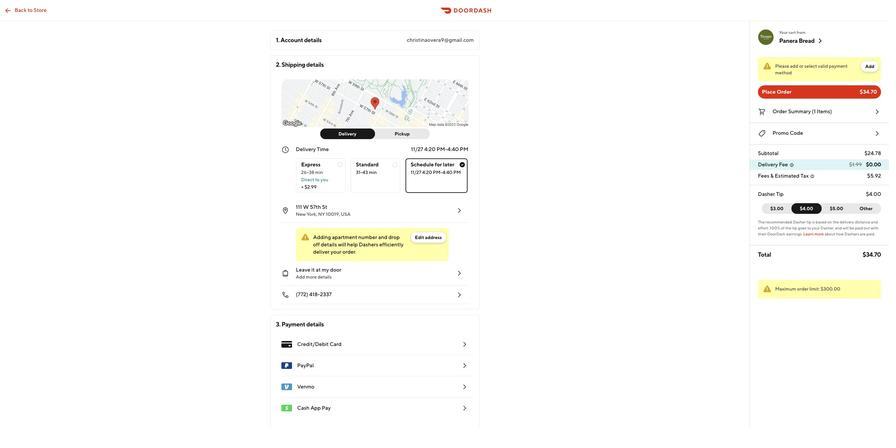 Task type: vqa. For each thing, say whether or not it's contained in the screenshot.
1st Spend from the left
no



Task type: locate. For each thing, give the bounding box(es) containing it.
11/27 4:20 pm-4:40 pm up for
[[411, 146, 469, 152]]

back to store link
[[0, 4, 51, 17]]

your
[[780, 30, 788, 35]]

2 vertical spatial add new payment method image
[[461, 404, 469, 412]]

Other button
[[852, 203, 882, 214]]

tip up earnings.
[[793, 225, 798, 230]]

0 vertical spatial will
[[843, 225, 849, 230]]

1 vertical spatial tip
[[793, 225, 798, 230]]

your inside the recommended dasher tip is based on the delivery distance and effort. 100% of the tip goes to your dasher, and will be paid out with their doordash earnings.
[[812, 225, 820, 230]]

dasher
[[758, 191, 775, 197], [793, 219, 806, 224]]

1 vertical spatial $4.00
[[800, 206, 814, 211]]

418-
[[309, 291, 320, 298]]

order right place
[[777, 89, 792, 95]]

0 vertical spatial pm
[[460, 146, 469, 152]]

details inside leave it at my door add more details
[[318, 274, 332, 280]]

about
[[825, 231, 836, 236]]

$5.00
[[830, 206, 844, 211]]

door
[[330, 267, 341, 273]]

3 add new payment method image from the top
[[461, 404, 469, 412]]

help
[[347, 241, 358, 248]]

1 horizontal spatial to
[[315, 177, 320, 182]]

1. account details
[[276, 37, 322, 43]]

1 add new payment method image from the top
[[461, 340, 469, 348]]

order
[[777, 89, 792, 95], [773, 108, 787, 115]]

status
[[758, 57, 882, 81]]

cart
[[789, 30, 796, 35]]

tip left is
[[807, 219, 812, 224]]

1 vertical spatial 4:40
[[443, 170, 453, 175]]

delivery or pickup selector option group
[[320, 128, 430, 139]]

$4.00 up is
[[800, 206, 814, 211]]

100%
[[770, 225, 781, 230]]

how
[[837, 231, 844, 236]]

fee
[[779, 161, 788, 168]]

0 vertical spatial dashers
[[845, 231, 860, 236]]

standard
[[356, 161, 379, 168]]

time
[[317, 146, 329, 152]]

cash app pay
[[297, 405, 331, 411]]

the
[[833, 219, 839, 224], [786, 225, 792, 230]]

to left you
[[315, 177, 320, 182]]

details down my
[[318, 274, 332, 280]]

1 horizontal spatial more
[[815, 231, 824, 236]]

$1.99
[[850, 161, 863, 168]]

method
[[776, 70, 792, 75]]

usa
[[341, 212, 351, 217]]

panera bread
[[780, 37, 815, 44]]

paid
[[855, 225, 863, 230]]

1 min from the left
[[315, 170, 323, 175]]

1 horizontal spatial tip
[[807, 219, 812, 224]]

3. payment
[[276, 321, 305, 328]]

min up you
[[315, 170, 323, 175]]

their
[[758, 231, 767, 236]]

fees
[[758, 173, 770, 179]]

pm-
[[437, 146, 448, 152], [433, 170, 443, 175]]

subtotal
[[758, 150, 779, 156]]

1 horizontal spatial the
[[833, 219, 839, 224]]

are
[[860, 231, 866, 236]]

off
[[313, 241, 320, 248]]

11/27 down schedule
[[411, 170, 422, 175]]

store
[[34, 7, 47, 13]]

2 add new payment method image from the top
[[461, 383, 469, 391]]

1 vertical spatial dashers
[[359, 241, 378, 248]]

schedule
[[411, 161, 434, 168]]

learn
[[804, 231, 814, 236]]

4:40
[[448, 146, 459, 152], [443, 170, 453, 175]]

tip amount option group
[[762, 203, 882, 214]]

efficiently
[[380, 241, 404, 248]]

your
[[812, 225, 820, 230], [331, 249, 342, 255]]

1 horizontal spatial add
[[866, 64, 875, 69]]

the right of
[[786, 225, 792, 230]]

2 horizontal spatial delivery
[[758, 161, 778, 168]]

0 vertical spatial and
[[872, 219, 878, 224]]

1 horizontal spatial dashers
[[845, 231, 860, 236]]

1 horizontal spatial min
[[369, 170, 377, 175]]

dashers
[[845, 231, 860, 236], [359, 241, 378, 248]]

4:40 down later
[[443, 170, 453, 175]]

min inside 26–38 min direct to you + $2.99
[[315, 170, 323, 175]]

0 vertical spatial to
[[28, 7, 33, 13]]

1 vertical spatial 4:20
[[422, 170, 432, 175]]

card
[[330, 341, 342, 347]]

0 vertical spatial more
[[815, 231, 824, 236]]

$3.00 button
[[762, 203, 796, 214]]

1 vertical spatial the
[[786, 225, 792, 230]]

details right 1. account
[[304, 37, 322, 43]]

min for 31–43
[[369, 170, 377, 175]]

111 w 57th st new york,  ny 10019,  usa
[[296, 204, 351, 217]]

details for 1. account details
[[304, 37, 322, 43]]

adding apartment number and drop off details will help dashers efficiently deliver your order. status
[[296, 228, 449, 261]]

add down leave
[[296, 274, 305, 280]]

maximum order limit: $300.00 status
[[758, 280, 882, 299]]

0 horizontal spatial and
[[378, 234, 388, 240]]

0 vertical spatial $4.00
[[866, 191, 882, 197]]

show menu image
[[281, 339, 292, 350]]

$4.00 up other button
[[866, 191, 882, 197]]

details inside adding apartment number and drop off details will help dashers efficiently deliver your order.
[[321, 241, 337, 248]]

pm- down for
[[433, 170, 443, 175]]

0 vertical spatial add new payment method image
[[461, 340, 469, 348]]

details right 2. shipping at top
[[306, 61, 324, 68]]

11/27
[[411, 146, 423, 152], [411, 170, 422, 175]]

add new payment method image
[[461, 340, 469, 348], [461, 383, 469, 391], [461, 404, 469, 412]]

(772) 418-2337 button
[[276, 286, 469, 304]]

and up with
[[872, 219, 878, 224]]

0 vertical spatial your
[[812, 225, 820, 230]]

1 vertical spatial your
[[331, 249, 342, 255]]

more down 'dasher,'
[[815, 231, 824, 236]]

option group
[[296, 153, 469, 193]]

and left drop
[[378, 234, 388, 240]]

4:20 up schedule for later
[[424, 146, 436, 152]]

learn more link
[[804, 231, 824, 236]]

10019,
[[326, 212, 340, 217]]

1 horizontal spatial and
[[835, 225, 842, 230]]

0 vertical spatial 11/27
[[411, 146, 423, 152]]

0 horizontal spatial $4.00
[[800, 206, 814, 211]]

2 vertical spatial delivery
[[758, 161, 778, 168]]

min down standard
[[369, 170, 377, 175]]

1 vertical spatial pm-
[[433, 170, 443, 175]]

1 vertical spatial add
[[296, 274, 305, 280]]

your inside adding apartment number and drop off details will help dashers efficiently deliver your order.
[[331, 249, 342, 255]]

edit address button
[[411, 232, 446, 243]]

menu
[[276, 334, 474, 419]]

1 horizontal spatial delivery
[[339, 131, 357, 136]]

1 vertical spatial dasher
[[793, 219, 806, 224]]

to up the learn
[[808, 225, 811, 230]]

0 horizontal spatial more
[[306, 274, 317, 280]]

4:40 inside "option group"
[[443, 170, 453, 175]]

your up learn more 'link'
[[812, 225, 820, 230]]

your left order.
[[331, 249, 342, 255]]

the
[[758, 219, 765, 224]]

will down apartment in the left of the page
[[338, 241, 346, 248]]

min for 26–38
[[315, 170, 323, 175]]

1 vertical spatial pm
[[454, 170, 461, 175]]

$5.00 button
[[818, 203, 852, 214]]

$34.70 down "add" button
[[860, 89, 878, 95]]

2. shipping details
[[276, 61, 324, 68]]

0 horizontal spatial min
[[315, 170, 323, 175]]

0 horizontal spatial to
[[28, 7, 33, 13]]

1 vertical spatial order
[[773, 108, 787, 115]]

delivery inside radio
[[339, 131, 357, 136]]

tip
[[807, 219, 812, 224], [793, 225, 798, 230]]

order
[[798, 286, 809, 292]]

and
[[872, 219, 878, 224], [835, 225, 842, 230], [378, 234, 388, 240]]

2337
[[320, 291, 332, 298]]

please
[[776, 63, 790, 69]]

more down "it"
[[306, 274, 317, 280]]

31–43
[[356, 170, 368, 175]]

0 vertical spatial delivery
[[339, 131, 357, 136]]

4:20
[[424, 146, 436, 152], [422, 170, 432, 175]]

1 vertical spatial 11/27 4:20 pm-4:40 pm
[[411, 170, 461, 175]]

0 horizontal spatial add
[[296, 274, 305, 280]]

to
[[28, 7, 33, 13], [315, 177, 320, 182], [808, 225, 811, 230]]

dashers down be
[[845, 231, 860, 236]]

details down adding
[[321, 241, 337, 248]]

0 horizontal spatial your
[[331, 249, 342, 255]]

the right on
[[833, 219, 839, 224]]

2 min from the left
[[369, 170, 377, 175]]

$4.00 inside button
[[800, 206, 814, 211]]

at
[[316, 267, 321, 273]]

2 vertical spatial and
[[378, 234, 388, 240]]

1 vertical spatial add new payment method image
[[461, 383, 469, 391]]

maximum order limit: $300.00
[[776, 286, 841, 292]]

0 horizontal spatial tip
[[793, 225, 798, 230]]

11/27 4:20 pm-4:40 pm
[[411, 146, 469, 152], [411, 170, 461, 175]]

$34.70
[[860, 89, 878, 95], [863, 251, 882, 258]]

0 vertical spatial pm-
[[437, 146, 448, 152]]

dashers down number
[[359, 241, 378, 248]]

will down delivery at right
[[843, 225, 849, 230]]

$34.70 down paid.
[[863, 251, 882, 258]]

add right "payment"
[[866, 64, 875, 69]]

4:40 up later
[[448, 146, 459, 152]]

paypal
[[297, 362, 314, 369]]

order left "summary"
[[773, 108, 787, 115]]

pm- up for
[[437, 146, 448, 152]]

promo
[[773, 130, 789, 136]]

to right back
[[28, 7, 33, 13]]

details up the credit/debit
[[306, 321, 324, 328]]

3. payment details
[[276, 321, 324, 328]]

pickup
[[395, 131, 410, 136]]

0 horizontal spatial the
[[786, 225, 792, 230]]

1 vertical spatial delivery
[[296, 146, 316, 152]]

menu containing credit/debit card
[[276, 334, 474, 419]]

4:20 down schedule
[[422, 170, 432, 175]]

11/27 4:20 pm-4:40 pm down for
[[411, 170, 461, 175]]

$0.00
[[866, 161, 882, 168]]

edit address
[[415, 235, 442, 240]]

dasher left tip
[[758, 191, 775, 197]]

1 horizontal spatial dasher
[[793, 219, 806, 224]]

will
[[843, 225, 849, 230], [338, 241, 346, 248]]

distance
[[855, 219, 871, 224]]

0 horizontal spatial will
[[338, 241, 346, 248]]

dasher up goes
[[793, 219, 806, 224]]

more
[[815, 231, 824, 236], [306, 274, 317, 280]]

2 horizontal spatial to
[[808, 225, 811, 230]]

2 horizontal spatial and
[[872, 219, 878, 224]]

0 vertical spatial add
[[866, 64, 875, 69]]

0 horizontal spatial dashers
[[359, 241, 378, 248]]

1 vertical spatial more
[[306, 274, 317, 280]]

goes
[[798, 225, 807, 230]]

1 vertical spatial will
[[338, 241, 346, 248]]

1 vertical spatial to
[[315, 177, 320, 182]]

dasher inside the recommended dasher tip is based on the delivery distance and effort. 100% of the tip goes to your dasher, and will be paid out with their doordash earnings.
[[793, 219, 806, 224]]

delivery
[[339, 131, 357, 136], [296, 146, 316, 152], [758, 161, 778, 168]]

2 vertical spatial to
[[808, 225, 811, 230]]

0 horizontal spatial dasher
[[758, 191, 775, 197]]

1 horizontal spatial will
[[843, 225, 849, 230]]

doordash
[[768, 231, 786, 236]]

11/27 up schedule
[[411, 146, 423, 152]]

summary
[[789, 108, 811, 115]]

Pickup radio
[[371, 128, 430, 139]]

None radio
[[296, 158, 345, 193], [351, 158, 400, 193], [406, 158, 468, 193], [296, 158, 345, 193], [351, 158, 400, 193], [406, 158, 468, 193]]

add
[[791, 63, 799, 69]]

1 vertical spatial 11/27
[[411, 170, 422, 175]]

min
[[315, 170, 323, 175], [369, 170, 377, 175]]

1 horizontal spatial your
[[812, 225, 820, 230]]

and up learn more about how dashers are paid.
[[835, 225, 842, 230]]

tip
[[777, 191, 784, 197]]



Task type: describe. For each thing, give the bounding box(es) containing it.
order.
[[343, 249, 357, 255]]

recommended
[[766, 219, 793, 224]]

57th
[[310, 204, 321, 210]]

Delivery radio
[[320, 128, 375, 139]]

number
[[359, 234, 377, 240]]

2. shipping
[[276, 61, 305, 68]]

cash
[[297, 405, 310, 411]]

ny
[[318, 212, 325, 217]]

with
[[871, 225, 879, 230]]

$3.00
[[771, 206, 784, 211]]

status containing please add or select valid payment method
[[758, 57, 882, 81]]

promo code
[[773, 130, 804, 136]]

$4.00 button
[[792, 203, 822, 214]]

add inside leave it at my door add more details
[[296, 274, 305, 280]]

add new payment method image for card
[[461, 340, 469, 348]]

pay
[[322, 405, 331, 411]]

111
[[296, 204, 302, 210]]

edit
[[415, 235, 424, 240]]

later
[[443, 161, 455, 168]]

it
[[312, 267, 315, 273]]

will inside adding apartment number and drop off details will help dashers efficiently deliver your order.
[[338, 241, 346, 248]]

effort.
[[758, 225, 769, 230]]

place
[[762, 89, 776, 95]]

to inside 26–38 min direct to you + $2.99
[[315, 177, 320, 182]]

to inside the recommended dasher tip is based on the delivery distance and effort. 100% of the tip goes to your dasher, and will be paid out with their doordash earnings.
[[808, 225, 811, 230]]

0 vertical spatial dasher
[[758, 191, 775, 197]]

york,
[[307, 212, 317, 217]]

schedule for later
[[411, 161, 455, 168]]

valid
[[818, 63, 828, 69]]

(772)
[[296, 291, 308, 298]]

0 vertical spatial 11/27 4:20 pm-4:40 pm
[[411, 146, 469, 152]]

0 vertical spatial 4:20
[[424, 146, 436, 152]]

will inside the recommended dasher tip is based on the delivery distance and effort. 100% of the tip goes to your dasher, and will be paid out with their doordash earnings.
[[843, 225, 849, 230]]

panera
[[780, 37, 798, 44]]

pm inside "option group"
[[454, 170, 461, 175]]

deliver
[[313, 249, 330, 255]]

learn more about how dashers are paid.
[[804, 231, 876, 236]]

promo code button
[[758, 128, 882, 139]]

order inside button
[[773, 108, 787, 115]]

adding
[[313, 234, 331, 240]]

estimated
[[775, 173, 800, 179]]

add button
[[862, 61, 879, 72]]

1 horizontal spatial $4.00
[[866, 191, 882, 197]]

direct
[[301, 177, 314, 182]]

be
[[850, 225, 855, 230]]

or
[[800, 63, 804, 69]]

of
[[781, 225, 785, 230]]

0 vertical spatial tip
[[807, 219, 812, 224]]

adding apartment number and drop off details will help dashers efficiently deliver your order.
[[313, 234, 404, 255]]

more inside leave it at my door add more details
[[306, 274, 317, 280]]

31–43 min
[[356, 170, 377, 175]]

place order
[[762, 89, 792, 95]]

details for 3. payment details
[[306, 321, 324, 328]]

1. account
[[276, 37, 303, 43]]

$24.78
[[865, 150, 882, 156]]

st
[[322, 204, 327, 210]]

add inside button
[[866, 64, 875, 69]]

1 vertical spatial $34.70
[[863, 251, 882, 258]]

on
[[828, 219, 833, 224]]

$5.92
[[868, 173, 882, 179]]

new
[[296, 212, 306, 217]]

express
[[301, 161, 321, 168]]

delivery
[[840, 219, 855, 224]]

your cart from
[[780, 30, 806, 35]]

details for 2. shipping details
[[306, 61, 324, 68]]

dashers inside adding apartment number and drop off details will help dashers efficiently deliver your order.
[[359, 241, 378, 248]]

option group containing express
[[296, 153, 469, 193]]

back
[[15, 7, 27, 13]]

(772) 418-2337
[[296, 291, 332, 298]]

leave it at my door add more details
[[296, 267, 341, 280]]

0 vertical spatial 4:40
[[448, 146, 459, 152]]

from
[[797, 30, 806, 35]]

+
[[301, 184, 304, 190]]

1 vertical spatial and
[[835, 225, 842, 230]]

(1
[[812, 108, 816, 115]]

add new payment method image
[[461, 362, 469, 370]]

and inside adding apartment number and drop off details will help dashers efficiently deliver your order.
[[378, 234, 388, 240]]

0 vertical spatial $34.70
[[860, 89, 878, 95]]

drop
[[389, 234, 400, 240]]

pm- inside "option group"
[[433, 170, 443, 175]]

0 vertical spatial order
[[777, 89, 792, 95]]

my
[[322, 267, 329, 273]]

&
[[771, 173, 774, 179]]

for
[[435, 161, 442, 168]]

panera bread link
[[780, 37, 824, 45]]

paid.
[[867, 231, 876, 236]]

out
[[864, 225, 870, 230]]

venmo
[[297, 384, 315, 390]]

0 vertical spatial the
[[833, 219, 839, 224]]

is
[[813, 219, 815, 224]]

$300.00
[[821, 286, 841, 292]]

other
[[860, 206, 873, 211]]

items)
[[817, 108, 832, 115]]

delivery time
[[296, 146, 329, 152]]

0 horizontal spatial delivery
[[296, 146, 316, 152]]

you
[[321, 177, 328, 182]]

maximum
[[776, 286, 797, 292]]

fees & estimated
[[758, 173, 800, 179]]

26–38 min direct to you + $2.99
[[301, 170, 328, 190]]

add new payment method image for app
[[461, 404, 469, 412]]

payment
[[829, 63, 848, 69]]

order summary (1 items) button
[[758, 107, 882, 117]]



